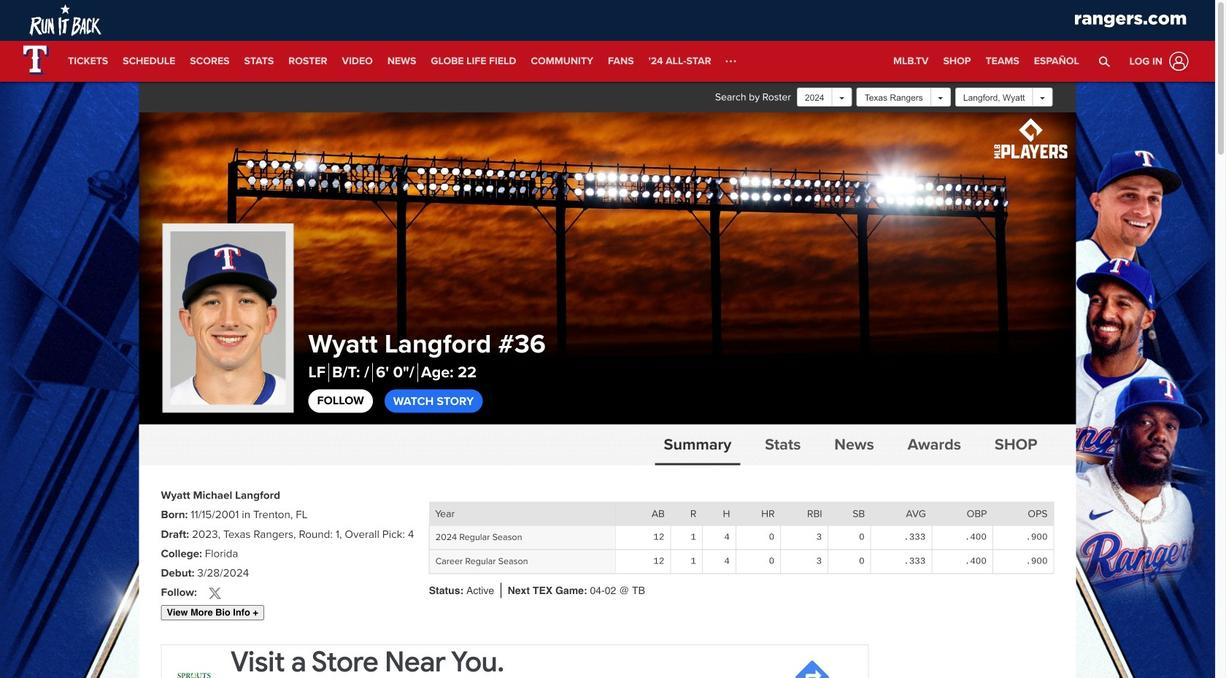 Task type: locate. For each thing, give the bounding box(es) containing it.
more options image
[[726, 56, 736, 66]]

tertiary navigation element
[[886, 41, 1087, 82]]

texas rangers url logo image
[[1070, 9, 1192, 31]]

top navigation menu bar
[[0, 0, 1216, 82]]



Task type: describe. For each thing, give the bounding box(es) containing it.
secondary navigation element
[[61, 41, 719, 82]]

x image
[[208, 587, 222, 600]]

wyatt langford image
[[163, 224, 294, 413]]

texas rangers image
[[23, 46, 49, 75]]

advertisement element
[[161, 645, 869, 678]]



Task type: vqa. For each thing, say whether or not it's contained in the screenshot.
x image
yes



